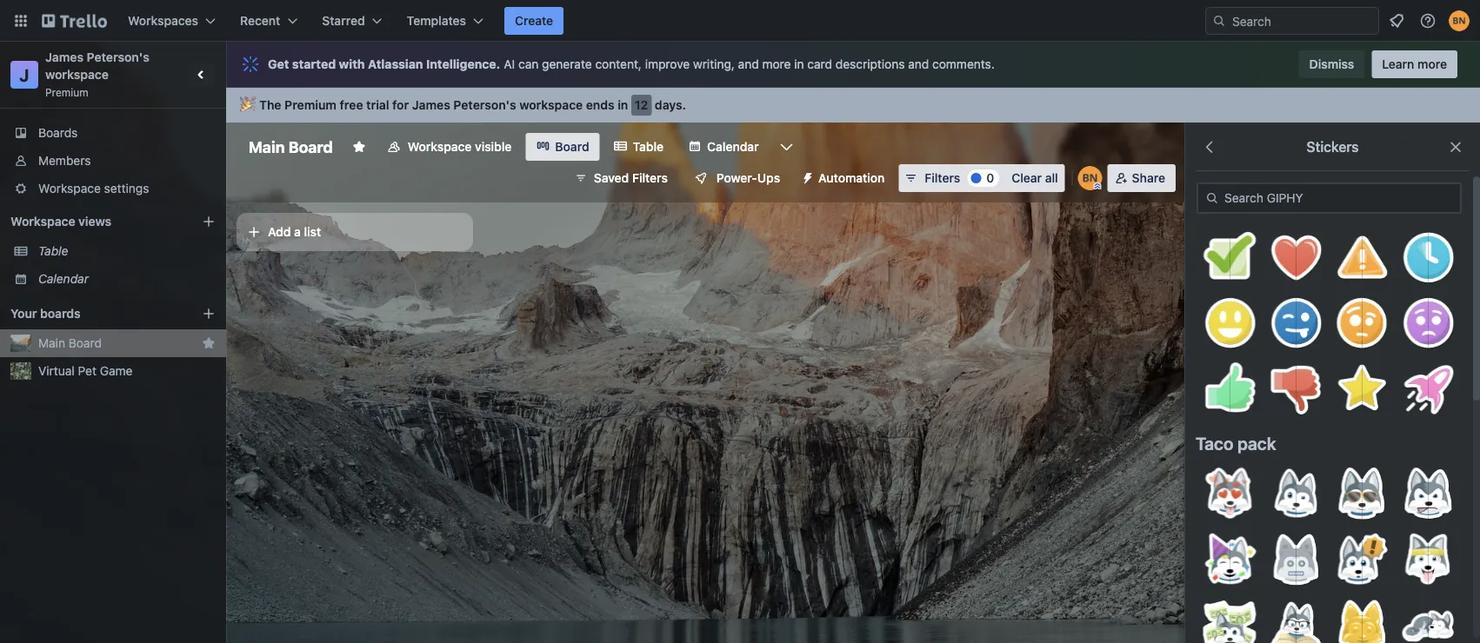 Task type: locate. For each thing, give the bounding box(es) containing it.
add a list button
[[237, 213, 473, 251]]

ben nelson (bennelson96) image
[[1449, 10, 1470, 31]]

premium
[[45, 86, 88, 98], [285, 98, 337, 112]]

main board up virtual
[[38, 336, 102, 351]]

0 horizontal spatial filters
[[632, 171, 668, 185]]

in left card
[[794, 57, 804, 71]]

0 vertical spatial workspace
[[408, 140, 472, 154]]

0 horizontal spatial more
[[762, 57, 791, 71]]

0 vertical spatial calendar link
[[678, 133, 769, 161]]

1 horizontal spatial main board
[[249, 137, 333, 156]]

started
[[292, 57, 336, 71]]

in
[[794, 57, 804, 71], [618, 98, 628, 112]]

board left 'star or unstar board' icon
[[288, 137, 333, 156]]

power-ups button
[[682, 164, 791, 192]]

more left card
[[762, 57, 791, 71]]

workspace down 🎉 the premium free trial for james peterson's workspace ends in 12 days.
[[408, 140, 472, 154]]

0 horizontal spatial main board
[[38, 336, 102, 351]]

main
[[249, 137, 285, 156], [38, 336, 65, 351]]

1 vertical spatial in
[[618, 98, 628, 112]]

board
[[288, 137, 333, 156], [555, 140, 589, 154], [69, 336, 102, 351]]

0 horizontal spatial calendar link
[[38, 270, 216, 288]]

learn more
[[1382, 57, 1447, 71]]

0 vertical spatial main
[[249, 137, 285, 156]]

0 horizontal spatial table
[[38, 244, 68, 258]]

0 vertical spatial james
[[45, 50, 84, 64]]

the
[[259, 98, 281, 112]]

starred icon image
[[202, 337, 216, 351]]

1 horizontal spatial calendar
[[707, 140, 759, 154]]

premium right the
[[285, 98, 337, 112]]

0 horizontal spatial peterson's
[[87, 50, 149, 64]]

premium inside james peterson's workspace premium
[[45, 86, 88, 98]]

pack
[[1238, 433, 1276, 454]]

workspace
[[408, 140, 472, 154], [38, 181, 101, 196], [10, 214, 75, 229]]

atlassian
[[368, 57, 423, 71]]

and left comments.
[[908, 57, 929, 71]]

1 horizontal spatial james
[[412, 98, 450, 112]]

ai can generate content, improve writing, and more in card descriptions and comments.
[[504, 57, 995, 71]]

12
[[635, 98, 648, 112]]

back to home image
[[42, 7, 107, 35]]

1 vertical spatial table link
[[38, 243, 216, 260]]

0 vertical spatial sm image
[[794, 164, 819, 189]]

trial
[[366, 98, 389, 112]]

main inside text box
[[249, 137, 285, 156]]

0 horizontal spatial in
[[618, 98, 628, 112]]

workspace left views
[[10, 214, 75, 229]]

game
[[100, 364, 133, 378]]

1 horizontal spatial and
[[908, 57, 929, 71]]

2 vertical spatial workspace
[[10, 214, 75, 229]]

free
[[340, 98, 363, 112]]

1 vertical spatial sm image
[[1204, 190, 1221, 207]]

0 horizontal spatial board
[[69, 336, 102, 351]]

main down the
[[249, 137, 285, 156]]

james
[[45, 50, 84, 64], [412, 98, 450, 112]]

main board down the
[[249, 137, 333, 156]]

members link
[[0, 147, 226, 175]]

table link down views
[[38, 243, 216, 260]]

filters left 0
[[925, 171, 960, 185]]

with
[[339, 57, 365, 71]]

1 horizontal spatial workspace
[[519, 98, 583, 112]]

in left the '12'
[[618, 98, 628, 112]]

james peterson's workspace premium
[[45, 50, 153, 98]]

1 vertical spatial workspace
[[38, 181, 101, 196]]

0 horizontal spatial table link
[[38, 243, 216, 260]]

1 horizontal spatial table
[[633, 140, 664, 154]]

1 horizontal spatial peterson's
[[454, 98, 516, 112]]

starred button
[[312, 7, 393, 35]]

saved
[[594, 171, 629, 185]]

peterson's down back to home image
[[87, 50, 149, 64]]

calendar link
[[678, 133, 769, 161], [38, 270, 216, 288]]

Search field
[[1226, 8, 1379, 34]]

share button
[[1108, 164, 1176, 192]]

more right 'learn'
[[1418, 57, 1447, 71]]

1 vertical spatial table
[[38, 244, 68, 258]]

clear
[[1012, 171, 1042, 185]]

and right writing,
[[738, 57, 759, 71]]

0 vertical spatial in
[[794, 57, 804, 71]]

starred
[[322, 13, 365, 28]]

card
[[807, 57, 832, 71]]

1 vertical spatial main board
[[38, 336, 102, 351]]

0 vertical spatial peterson's
[[87, 50, 149, 64]]

customize views image
[[778, 138, 795, 156]]

Search GIPHY text field
[[1197, 183, 1462, 214]]

Board name text field
[[240, 133, 342, 161]]

0 horizontal spatial main
[[38, 336, 65, 351]]

confetti image
[[240, 98, 252, 112]]

ai
[[504, 57, 515, 71]]

workspace
[[45, 67, 109, 82], [519, 98, 583, 112]]

days.
[[655, 98, 686, 112]]

0 vertical spatial main board
[[249, 137, 333, 156]]

1 horizontal spatial board
[[288, 137, 333, 156]]

calendar
[[707, 140, 759, 154], [38, 272, 89, 286]]

saved filters
[[594, 171, 668, 185]]

templates button
[[396, 7, 494, 35]]

sm image
[[794, 164, 819, 189], [1204, 190, 1221, 207]]

saved filters button
[[564, 164, 678, 192]]

workspace inside button
[[408, 140, 472, 154]]

calendar up power-
[[707, 140, 759, 154]]

and
[[738, 57, 759, 71], [908, 57, 929, 71]]

board up virtual pet game
[[69, 336, 102, 351]]

clear all button
[[1005, 164, 1065, 192]]

taco
[[1196, 433, 1234, 454]]

calendar link up the power-ups button
[[678, 133, 769, 161]]

views
[[78, 214, 111, 229]]

peterson's inside james peterson's workspace premium
[[87, 50, 149, 64]]

table down workspace views
[[38, 244, 68, 258]]

create a view image
[[202, 215, 216, 229]]

1 vertical spatial calendar link
[[38, 270, 216, 288]]

james right for
[[412, 98, 450, 112]]

sm image right share button
[[1204, 190, 1221, 207]]

virtual
[[38, 364, 75, 378]]

main board link
[[38, 335, 195, 352]]

1 vertical spatial peterson's
[[454, 98, 516, 112]]

add board image
[[202, 307, 216, 321]]

table
[[633, 140, 664, 154], [38, 244, 68, 258]]

1 vertical spatial main
[[38, 336, 65, 351]]

filters right saved on the left of page
[[632, 171, 668, 185]]

james down back to home image
[[45, 50, 84, 64]]

0 vertical spatial table
[[633, 140, 664, 154]]

banner
[[226, 88, 1480, 123]]

2 filters from the left
[[925, 171, 960, 185]]

ends
[[586, 98, 615, 112]]

peterson's up visible
[[454, 98, 516, 112]]

sm image down customize views icon
[[794, 164, 819, 189]]

table up saved filters
[[633, 140, 664, 154]]

0 horizontal spatial calendar
[[38, 272, 89, 286]]

1 vertical spatial workspace
[[519, 98, 583, 112]]

workspace right j link
[[45, 67, 109, 82]]

filters
[[632, 171, 668, 185], [925, 171, 960, 185]]

1 horizontal spatial filters
[[925, 171, 960, 185]]

0 vertical spatial workspace
[[45, 67, 109, 82]]

🎉 the premium free trial for james peterson's workspace ends in 12 days.
[[240, 98, 686, 112]]

james inside james peterson's workspace premium
[[45, 50, 84, 64]]

workspace up board link
[[519, 98, 583, 112]]

table link up saved filters
[[603, 133, 674, 161]]

main board inside main board link
[[38, 336, 102, 351]]

0 horizontal spatial workspace
[[45, 67, 109, 82]]

calendar up boards
[[38, 272, 89, 286]]

1 horizontal spatial more
[[1418, 57, 1447, 71]]

saved filters icon image
[[575, 172, 587, 184]]

members
[[38, 154, 91, 168]]

table link
[[603, 133, 674, 161], [38, 243, 216, 260]]

1 horizontal spatial calendar link
[[678, 133, 769, 161]]

0 horizontal spatial james
[[45, 50, 84, 64]]

main up virtual
[[38, 336, 65, 351]]

2 horizontal spatial board
[[555, 140, 589, 154]]

0 horizontal spatial and
[[738, 57, 759, 71]]

peterson's
[[87, 50, 149, 64], [454, 98, 516, 112]]

0 horizontal spatial premium
[[45, 86, 88, 98]]

more
[[762, 57, 791, 71], [1418, 57, 1447, 71]]

1 filters from the left
[[632, 171, 668, 185]]

0 horizontal spatial sm image
[[794, 164, 819, 189]]

clear all
[[1012, 171, 1058, 185]]

calendar link up "your boards with 2 items" element
[[38, 270, 216, 288]]

🎉
[[240, 98, 252, 112]]

sm image inside automation button
[[794, 164, 819, 189]]

main board
[[249, 137, 333, 156], [38, 336, 102, 351]]

1 vertical spatial james
[[412, 98, 450, 112]]

board up the saved filters icon
[[555, 140, 589, 154]]

workspace down members
[[38, 181, 101, 196]]

1 horizontal spatial sm image
[[1204, 190, 1221, 207]]

0 vertical spatial table link
[[603, 133, 674, 161]]

writing,
[[693, 57, 735, 71]]

premium down james peterson's workspace link
[[45, 86, 88, 98]]

a
[[294, 225, 301, 239]]

list
[[304, 225, 321, 239]]

1 horizontal spatial main
[[249, 137, 285, 156]]



Task type: vqa. For each thing, say whether or not it's contained in the screenshot.
the right Main
yes



Task type: describe. For each thing, give the bounding box(es) containing it.
get
[[268, 57, 289, 71]]

ben nelson (bennelson96) image
[[1078, 166, 1103, 190]]

boards link
[[0, 119, 226, 147]]

open information menu image
[[1419, 12, 1437, 30]]

settings
[[104, 181, 149, 196]]

workspace visible button
[[376, 133, 522, 161]]

all
[[1045, 171, 1058, 185]]

1 more from the left
[[762, 57, 791, 71]]

filters inside button
[[632, 171, 668, 185]]

recent
[[240, 13, 280, 28]]

workspace settings link
[[0, 175, 226, 203]]

search image
[[1212, 14, 1226, 28]]

automation
[[819, 171, 885, 185]]

improve
[[645, 57, 690, 71]]

descriptions
[[836, 57, 905, 71]]

comments.
[[932, 57, 995, 71]]

your boards with 2 items element
[[10, 304, 176, 324]]

2 more from the left
[[1418, 57, 1447, 71]]

create
[[515, 13, 553, 28]]

recent button
[[230, 7, 308, 35]]

board link
[[526, 133, 600, 161]]

your boards
[[10, 307, 81, 321]]

workspace views
[[10, 214, 111, 229]]

ups
[[757, 171, 780, 185]]

workspace inside james peterson's workspace premium
[[45, 67, 109, 82]]

1 and from the left
[[738, 57, 759, 71]]

virtual pet game
[[38, 364, 133, 378]]

visible
[[475, 140, 512, 154]]

boards
[[38, 126, 78, 140]]

dismiss button
[[1299, 50, 1365, 78]]

workspace for workspace settings
[[38, 181, 101, 196]]

pet
[[78, 364, 96, 378]]

1 horizontal spatial in
[[794, 57, 804, 71]]

learn
[[1382, 57, 1415, 71]]

workspace visible
[[408, 140, 512, 154]]

primary element
[[0, 0, 1480, 42]]

workspace for workspace visible
[[408, 140, 472, 154]]

this member is an admin of this board. image
[[1094, 183, 1102, 190]]

content,
[[595, 57, 642, 71]]

add
[[268, 225, 291, 239]]

share
[[1132, 171, 1165, 185]]

intelligence.
[[426, 57, 500, 71]]

j link
[[10, 61, 38, 89]]

automation button
[[794, 164, 895, 192]]

board inside text box
[[288, 137, 333, 156]]

2 and from the left
[[908, 57, 929, 71]]

power-
[[717, 171, 757, 185]]

boards
[[40, 307, 81, 321]]

generate
[[542, 57, 592, 71]]

for
[[392, 98, 409, 112]]

templates
[[407, 13, 466, 28]]

dismiss
[[1310, 57, 1354, 71]]

can
[[518, 57, 539, 71]]

j
[[19, 64, 29, 85]]

0 vertical spatial calendar
[[707, 140, 759, 154]]

virtual pet game link
[[38, 363, 216, 380]]

taco pack
[[1196, 433, 1276, 454]]

workspace for workspace views
[[10, 214, 75, 229]]

workspaces
[[128, 13, 198, 28]]

stickers
[[1307, 139, 1359, 155]]

power-ups
[[717, 171, 780, 185]]

0 notifications image
[[1386, 10, 1407, 31]]

atlassian intelligence logo image
[[240, 54, 261, 75]]

banner containing 🎉
[[226, 88, 1480, 123]]

star or unstar board image
[[352, 140, 366, 154]]

0
[[987, 171, 994, 185]]

create button
[[504, 7, 564, 35]]

1 vertical spatial calendar
[[38, 272, 89, 286]]

workspaces button
[[117, 7, 226, 35]]

james peterson's workspace link
[[45, 50, 153, 82]]

1 horizontal spatial premium
[[285, 98, 337, 112]]

workspace navigation collapse icon image
[[190, 63, 214, 87]]

get started with atlassian intelligence.
[[268, 57, 500, 71]]

learn more link
[[1372, 50, 1458, 78]]

your
[[10, 307, 37, 321]]

workspace settings
[[38, 181, 149, 196]]

1 horizontal spatial table link
[[603, 133, 674, 161]]

add a list
[[268, 225, 321, 239]]

main board inside main board text box
[[249, 137, 333, 156]]



